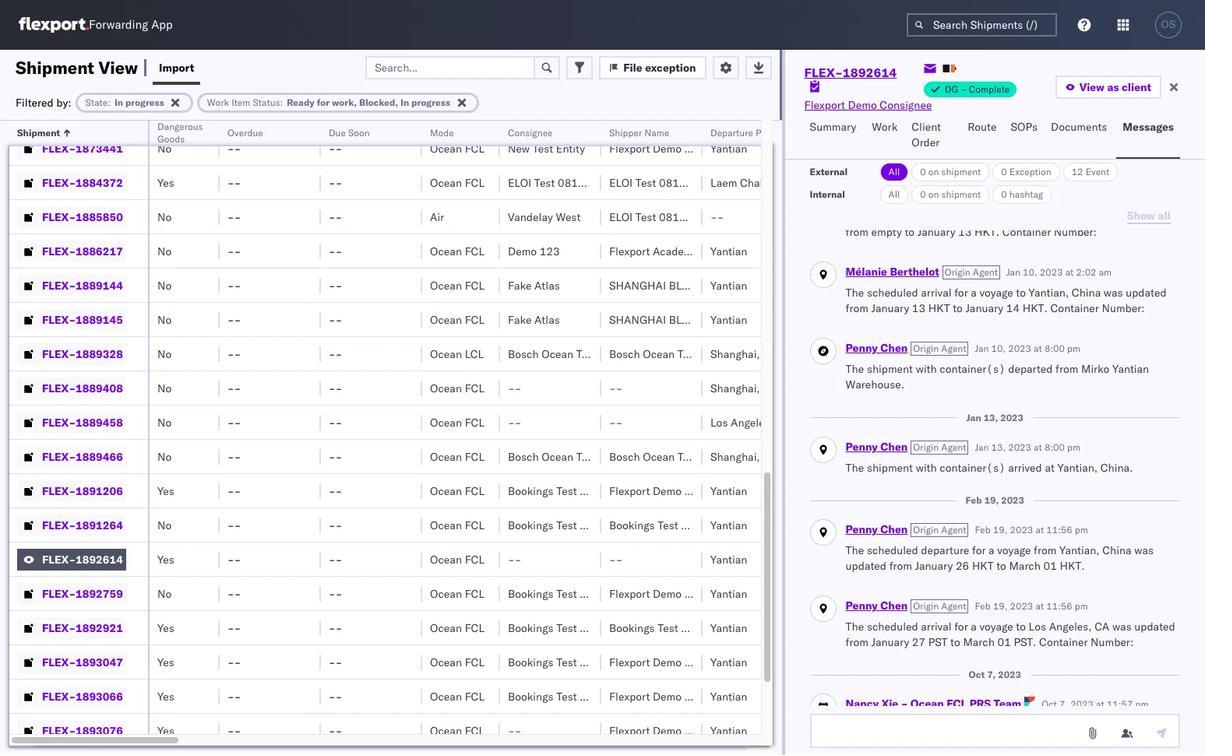 Task type: vqa. For each thing, say whether or not it's contained in the screenshot.
2nd container(s) from the bottom
yes



Task type: locate. For each thing, give the bounding box(es) containing it.
arrival up pst
[[921, 620, 952, 635]]

Search Shipments (/) text field
[[907, 13, 1057, 37]]

progress up dangerous
[[125, 96, 164, 108]]

2 los angeles, ca from the top
[[711, 416, 791, 430]]

1 horizontal spatial in
[[401, 96, 409, 108]]

1 vertical spatial los angeles, ca
[[711, 416, 791, 430]]

arrival inside the scheduled arrival for a voyage to los angeles, ca was updated from january 27 pst to march 01 pst. container number:
[[921, 620, 952, 635]]

fcl for flex-1892614
[[465, 553, 485, 567]]

resize handle column header for consignee
[[583, 121, 602, 756]]

1 horizontal spatial oct
[[1042, 699, 1057, 711]]

1 resize handle column header from the left
[[129, 121, 148, 756]]

flex- for flex-1873441 button on the left top of page
[[42, 141, 76, 155]]

for down 26
[[955, 620, 968, 635]]

10 ocean fcl from the top
[[430, 484, 485, 498]]

item
[[232, 96, 250, 108]]

0 vertical spatial co.,
[[728, 279, 750, 293]]

flex- up 'flex-1889144' button
[[42, 244, 76, 258]]

all for external
[[889, 166, 900, 178]]

flexport demo shipper co.
[[609, 107, 741, 121], [609, 141, 741, 155], [609, 484, 741, 498], [609, 587, 741, 601], [609, 656, 741, 670], [609, 690, 741, 704], [609, 724, 741, 738]]

os button
[[1151, 7, 1187, 43]]

penny chen origin agent up departure
[[846, 523, 967, 537]]

1 vertical spatial fake atlas
[[508, 313, 560, 327]]

1 vertical spatial oct
[[1042, 699, 1057, 711]]

flex-1893047
[[42, 656, 123, 670]]

7 resize handle column header from the left
[[684, 121, 703, 756]]

1 vertical spatial fake
[[508, 313, 532, 327]]

hkt. for from
[[1060, 559, 1085, 573]]

flexport for 1893047
[[609, 656, 650, 670]]

10,
[[1023, 267, 1038, 278], [992, 343, 1006, 355]]

yes for flex-1891206
[[157, 484, 174, 498]]

flex- down flex-1893047 button
[[42, 690, 76, 704]]

1 11:56 from the top
[[1047, 524, 1073, 536]]

flex- down flex-1893066 button
[[42, 724, 76, 738]]

flex-1892759 button
[[17, 583, 126, 605]]

1 vertical spatial shanghai,
[[711, 381, 760, 395]]

was
[[1104, 210, 1123, 224], [1104, 286, 1123, 300], [1135, 544, 1154, 558], [1113, 620, 1132, 635]]

shanghai bluetech co., ltd
[[609, 279, 772, 293], [609, 313, 772, 327]]

shanghai bluetech co., ltd for 1889145
[[609, 313, 772, 327]]

voyage inside the scheduled arrival for a voyage to los angeles, ca was updated from january 27 pst to march 01 pst. container number:
[[980, 620, 1014, 635]]

consignee button
[[500, 124, 586, 139]]

progress
[[125, 96, 164, 108], [412, 96, 450, 108]]

was inside the scheduled arrival for a voyage to yantian, china was updated from empty to january 13 hkt. container number:
[[1104, 210, 1123, 224]]

resize handle column header for shipper name
[[684, 121, 703, 756]]

flex- up flex-1892921 button
[[42, 587, 76, 601]]

1893047
[[76, 656, 123, 670]]

work button
[[866, 113, 906, 159]]

at for the scheduled departure for a voyage from yantian, china was updated from january 26 hkt to march 01 hkt.
[[1036, 524, 1044, 536]]

flex-1893066
[[42, 690, 123, 704]]

1 vertical spatial arrival
[[921, 286, 952, 300]]

4 penny from the top
[[846, 599, 878, 613]]

voyage inside the scheduled arrival for a voyage to yantian, china was updated from january 13 hkt to january 14 hkt. container number:
[[980, 286, 1014, 300]]

at up the scheduled departure for a voyage from yantian, china was updated from january 26 hkt to march 01 hkt.
[[1036, 524, 1044, 536]]

1 vertical spatial 13
[[912, 301, 926, 315]]

for for the scheduled departure for a voyage from yantian, china was updated from january 26 hkt to march 01 hkt.
[[972, 544, 986, 558]]

no down dangerous
[[157, 141, 172, 155]]

0 vertical spatial container(s)
[[940, 363, 1006, 377]]

updated inside the scheduled arrival for a voyage to yantian, china was updated from january 13 hkt to january 14 hkt. container number:
[[1126, 286, 1167, 300]]

flexport demo consignee
[[805, 98, 932, 112]]

1 fake atlas from the top
[[508, 279, 560, 293]]

2023 for penny chen button associated with the shipment with container(s)  arrived at yantian, china.
[[1008, 441, 1032, 453]]

1 bluetech from the top
[[669, 279, 725, 293]]

the scheduled arrival for a voyage to yantian, china was updated from january 13 hkt to january 14 hkt. container number:
[[846, 286, 1167, 315]]

7 co. from the top
[[726, 724, 741, 738]]

5 bookings test consignee from the top
[[508, 621, 632, 635]]

5 co. from the top
[[726, 656, 741, 670]]

with for the shipment with container(s)  departed from mirko yantian warehouse.
[[916, 363, 937, 377]]

client
[[912, 120, 941, 134]]

1 vertical spatial 7,
[[1060, 699, 1068, 711]]

flex- up flex-1889408 button
[[42, 347, 76, 361]]

6 the from the top
[[846, 620, 864, 635]]

flex-1889458
[[42, 416, 123, 430]]

081801 up flexport academy (sz) ltd.
[[659, 210, 700, 224]]

forwarding app link
[[19, 17, 173, 33]]

3 co. from the top
[[726, 484, 741, 498]]

1 arrival from the top
[[921, 210, 952, 224]]

feb down the shipment with container(s)  arrived at yantian, china.
[[966, 495, 982, 507]]

to right "empty"
[[905, 225, 915, 239]]

co. for 1873441
[[726, 141, 741, 155]]

0 vertical spatial angeles,
[[731, 107, 774, 121]]

flex-1889145
[[42, 313, 123, 327]]

1 vertical spatial feb
[[975, 524, 991, 536]]

updated for the scheduled arrival for a voyage to yantian, china was updated from empty to january 13 hkt. container number:
[[1126, 210, 1167, 224]]

2 flexport demo shipper co. from the top
[[609, 141, 741, 155]]

agent up the scheduled arrival for a voyage to yantian, china was updated from january 13 hkt to january 14 hkt. container number:
[[973, 267, 998, 278]]

oct right the 'team'
[[1042, 699, 1057, 711]]

2023 left 11:57
[[1071, 699, 1094, 711]]

shipper name
[[609, 127, 669, 139]]

4 scheduled from the top
[[867, 620, 918, 635]]

2 vertical spatial ca
[[1095, 620, 1110, 635]]

jan up the shipment with container(s)  arrived at yantian, china.
[[975, 441, 989, 453]]

7 no from the top
[[157, 381, 172, 395]]

fcl for flex-1889144
[[465, 279, 485, 293]]

hkt. inside the scheduled departure for a voyage from yantian, china was updated from january 26 hkt to march 01 hkt.
[[1060, 559, 1085, 573]]

state
[[85, 96, 108, 108]]

shanghai
[[609, 279, 666, 293], [609, 313, 666, 327]]

6 flexport demo shipper co. from the top
[[609, 690, 741, 704]]

13 ocean fcl from the top
[[430, 587, 485, 601]]

0 horizontal spatial hkt.
[[975, 225, 1000, 239]]

yantian, for container
[[1029, 210, 1069, 224]]

number: inside the scheduled arrival for a voyage to yantian, china was updated from january 13 hkt to january 14 hkt. container number:
[[1102, 301, 1145, 315]]

yantian, inside the scheduled arrival for a voyage to yantian, china was updated from empty to january 13 hkt. container number:
[[1029, 210, 1069, 224]]

fake atlas for flex-1889145
[[508, 313, 560, 327]]

mélanie berthelot origin agent
[[846, 265, 998, 279]]

flex-1891264 button
[[17, 515, 126, 536]]

los
[[711, 107, 728, 121], [711, 416, 728, 430], [1029, 620, 1047, 635]]

voyage inside the scheduled arrival for a voyage to yantian, china was updated from empty to january 13 hkt. container number:
[[980, 210, 1014, 224]]

1 horizontal spatial 1892614
[[843, 65, 897, 80]]

6 yes from the top
[[157, 656, 174, 670]]

jan up the scheduled arrival for a voyage to yantian, china was updated from january 13 hkt to january 14 hkt. container number:
[[1007, 267, 1021, 278]]

5 flexport demo shipper co. from the top
[[609, 656, 741, 670]]

feb 19, 2023 at 11:56 pm up the scheduled arrival for a voyage to los angeles, ca was updated from january 27 pst to march 01 pst. container number:
[[975, 601, 1088, 613]]

west
[[556, 210, 581, 224]]

2 vertical spatial angeles,
[[1049, 620, 1092, 635]]

0 vertical spatial fake atlas
[[508, 279, 560, 293]]

14 ocean fcl from the top
[[430, 621, 485, 635]]

2 penny chen origin agent from the top
[[846, 440, 967, 454]]

0 vertical spatial 0 on shipment
[[920, 166, 981, 178]]

0 vertical spatial shipment
[[16, 56, 94, 78]]

8 no from the top
[[157, 416, 172, 430]]

0 horizontal spatial flex-1892614
[[42, 553, 123, 567]]

yantian, inside the scheduled departure for a voyage from yantian, china was updated from january 26 hkt to march 01 hkt.
[[1060, 544, 1100, 558]]

shipment inside the shipment with container(s)  departed from mirko yantian warehouse.
[[867, 363, 913, 377]]

the inside the scheduled departure for a voyage from yantian, china was updated from january 26 hkt to march 01 hkt.
[[846, 544, 864, 558]]

1 vertical spatial march
[[963, 636, 995, 650]]

hkt.
[[975, 225, 1000, 239], [1023, 301, 1048, 315], [1060, 559, 1085, 573]]

0 vertical spatial shanghai, china
[[711, 347, 792, 361]]

eloi down "shipper name"
[[609, 176, 633, 190]]

arrival inside the scheduled arrival for a voyage to yantian, china was updated from empty to january 13 hkt. container number:
[[921, 210, 952, 224]]

7 flexport demo shipper co. from the top
[[609, 724, 741, 738]]

bluetech for 1889144
[[669, 279, 725, 293]]

1 vertical spatial feb 19, 2023 at 11:56 pm
[[975, 601, 1088, 613]]

2 vertical spatial shanghai,
[[711, 450, 760, 464]]

0 horizontal spatial :
[[108, 96, 111, 108]]

eloi test 081801 up the academy
[[609, 210, 700, 224]]

voyage inside the scheduled departure for a voyage from yantian, china was updated from january 26 hkt to march 01 hkt.
[[998, 544, 1031, 558]]

hkt inside the scheduled departure for a voyage from yantian, china was updated from january 26 hkt to march 01 hkt.
[[972, 559, 994, 573]]

a for hkt.
[[971, 210, 977, 224]]

ca for --
[[777, 416, 791, 430]]

11:56 for yantian,
[[1047, 524, 1073, 536]]

at for the shipment with container(s)  departed from mirko yantian warehouse.
[[1034, 343, 1042, 355]]

from inside the scheduled arrival for a voyage to los angeles, ca was updated from january 27 pst to march 01 pst. container number:
[[846, 636, 869, 650]]

no for flex-1873441
[[157, 141, 172, 155]]

3 shanghai, china from the top
[[711, 450, 792, 464]]

scheduled inside the scheduled departure for a voyage from yantian, china was updated from january 26 hkt to march 01 hkt.
[[867, 544, 918, 558]]

1 vertical spatial on
[[929, 189, 939, 200]]

1 penny chen origin agent from the top
[[846, 342, 967, 356]]

1 shanghai, from the top
[[711, 347, 760, 361]]

flex- up flex-1893066 button
[[42, 656, 76, 670]]

2 scheduled from the top
[[867, 286, 918, 300]]

a inside the scheduled arrival for a voyage to los angeles, ca was updated from january 27 pst to march 01 pst. container number:
[[971, 620, 977, 635]]

11:56 for los
[[1047, 601, 1073, 613]]

at up arrived
[[1034, 441, 1042, 453]]

scheduled up 27
[[867, 620, 918, 635]]

resize handle column header for mode
[[482, 121, 500, 756]]

agent inside mélanie berthelot origin agent
[[973, 267, 998, 278]]

scheduled inside the scheduled arrival for a voyage to los angeles, ca was updated from january 27 pst to march 01 pst. container number:
[[867, 620, 918, 635]]

yantian, inside the scheduled arrival for a voyage to yantian, china was updated from january 13 hkt to january 14 hkt. container number:
[[1029, 286, 1069, 300]]

with
[[916, 363, 937, 377], [916, 461, 937, 475]]

penny chen button for the scheduled departure for a voyage from yantian, china was updated from january 26 hkt to march 01 hkt.
[[846, 523, 908, 537]]

1 horizontal spatial 7,
[[1060, 699, 1068, 711]]

shipper
[[685, 107, 723, 121], [609, 127, 642, 139], [685, 141, 723, 155], [685, 484, 723, 498], [681, 519, 720, 533], [685, 587, 723, 601], [681, 621, 720, 635], [685, 656, 723, 670], [685, 690, 723, 704], [685, 724, 723, 738]]

0 vertical spatial shanghai,
[[711, 347, 760, 361]]

flex- down the shipment button
[[42, 141, 76, 155]]

2 vertical spatial feb
[[975, 601, 991, 613]]

scheduled inside the scheduled arrival for a voyage to yantian, china was updated from empty to january 13 hkt. container number:
[[867, 210, 918, 224]]

lcl
[[465, 347, 484, 361]]

atlas
[[535, 279, 560, 293], [535, 313, 560, 327]]

scheduled inside the scheduled arrival for a voyage to yantian, china was updated from january 13 hkt to january 14 hkt. container number:
[[867, 286, 918, 300]]

2 vertical spatial container
[[1040, 636, 1088, 650]]

0 vertical spatial oct
[[969, 670, 985, 681]]

the inside the scheduled arrival for a voyage to los angeles, ca was updated from january 27 pst to march 01 pst. container number:
[[846, 620, 864, 635]]

4 ocean fcl from the top
[[430, 244, 485, 258]]

yantian inside the shipment with container(s)  departed from mirko yantian warehouse.
[[1113, 363, 1150, 377]]

china inside the scheduled departure for a voyage from yantian, china was updated from january 26 hkt to march 01 hkt.
[[1103, 544, 1132, 558]]

1891264
[[76, 519, 123, 533]]

flexport for 1893076
[[609, 724, 650, 738]]

2 horizontal spatial hkt.
[[1060, 559, 1085, 573]]

angeles, for flexport demo shipper co.
[[731, 107, 774, 121]]

jan down the shipment with container(s)  departed from mirko yantian warehouse.
[[967, 412, 982, 424]]

from inside the scheduled arrival for a voyage to yantian, china was updated from empty to january 13 hkt. container number:
[[846, 225, 869, 239]]

flex-1889328
[[42, 347, 123, 361]]

5 the from the top
[[846, 544, 864, 558]]

15 ocean fcl from the top
[[430, 656, 485, 670]]

flex- inside button
[[42, 381, 76, 395]]

scheduled for 13
[[867, 286, 918, 300]]

fcl for flex-1873441
[[465, 141, 485, 155]]

0 vertical spatial 11:56
[[1047, 524, 1073, 536]]

1 on from the top
[[929, 166, 939, 178]]

agent up the shipment with container(s)  departed from mirko yantian warehouse.
[[942, 343, 967, 355]]

081801
[[558, 176, 598, 190], [659, 176, 700, 190], [659, 210, 700, 224]]

0 vertical spatial all button
[[880, 163, 909, 182]]

fcl for flex-1893076
[[465, 724, 485, 738]]

for up mélanie berthelot origin agent
[[955, 210, 968, 224]]

for inside the scheduled arrival for a voyage to yantian, china was updated from empty to january 13 hkt. container number:
[[955, 210, 968, 224]]

view up state : in progress
[[99, 56, 138, 78]]

for
[[317, 96, 330, 108], [955, 210, 968, 224], [955, 286, 968, 300], [972, 544, 986, 558], [955, 620, 968, 635]]

ocean fcl for flex-1889458
[[430, 416, 485, 430]]

bookings for flex-1893047
[[508, 656, 554, 670]]

arrival inside the scheduled arrival for a voyage to yantian, china was updated from january 13 hkt to january 14 hkt. container number:
[[921, 286, 952, 300]]

to right 26
[[997, 559, 1007, 573]]

no right 1892759
[[157, 587, 172, 601]]

flex- up 'flex-1889328' button
[[42, 313, 76, 327]]

oct 7, 2023
[[969, 670, 1022, 681]]

0 vertical spatial work
[[207, 96, 229, 108]]

1 container(s) from the top
[[940, 363, 1006, 377]]

a inside the scheduled arrival for a voyage to yantian, china was updated from january 13 hkt to january 14 hkt. container number:
[[971, 286, 977, 300]]

0 vertical spatial with
[[916, 363, 937, 377]]

0 vertical spatial ca
[[777, 107, 791, 121]]

2 co., from the top
[[728, 313, 750, 327]]

1 scheduled from the top
[[867, 210, 918, 224]]

0 horizontal spatial in
[[115, 96, 123, 108]]

1 horizontal spatial work
[[872, 120, 898, 134]]

1889145
[[76, 313, 123, 327]]

13, down the shipment with container(s)  departed from mirko yantian warehouse.
[[984, 412, 998, 424]]

1 vertical spatial shanghai, china
[[711, 381, 792, 395]]

2 0 on shipment from the top
[[920, 189, 981, 200]]

no right 1889144 at top left
[[157, 279, 172, 293]]

xie
[[882, 698, 899, 712]]

0 horizontal spatial 13
[[912, 301, 926, 315]]

1 penny from the top
[[846, 342, 878, 356]]

3 penny chen button from the top
[[846, 523, 908, 537]]

in
[[115, 96, 123, 108], [401, 96, 409, 108]]

2 feb 19, 2023 at 11:56 pm from the top
[[975, 601, 1088, 613]]

0 horizontal spatial oct
[[969, 670, 985, 681]]

0 horizontal spatial work
[[207, 96, 229, 108]]

number: down "am"
[[1102, 301, 1145, 315]]

0 vertical spatial flex-1892614
[[805, 65, 897, 80]]

messages button
[[1117, 113, 1181, 159]]

0 vertical spatial ltd
[[753, 279, 772, 293]]

flex-1886217
[[42, 244, 123, 258]]

01 inside the scheduled departure for a voyage from yantian, china was updated from january 26 hkt to march 01 hkt.
[[1044, 559, 1057, 573]]

6 no from the top
[[157, 347, 172, 361]]

fcl for flex-1889458
[[465, 416, 485, 430]]

for right departure
[[972, 544, 986, 558]]

atlas for flex-1889144
[[535, 279, 560, 293]]

bookings
[[508, 107, 554, 121], [508, 484, 554, 498], [508, 519, 554, 533], [609, 519, 655, 533], [508, 587, 554, 601], [508, 621, 554, 635], [609, 621, 655, 635], [508, 656, 554, 670], [508, 690, 554, 704]]

0 vertical spatial bookings test shipper china
[[609, 519, 752, 533]]

3 scheduled from the top
[[867, 544, 918, 558]]

1 vertical spatial view
[[1080, 80, 1105, 94]]

13 up mélanie berthelot origin agent
[[959, 225, 972, 239]]

was inside the scheduled departure for a voyage from yantian, china was updated from january 26 hkt to march 01 hkt.
[[1135, 544, 1154, 558]]

flex- down flex-1891264 button
[[42, 553, 76, 567]]

1 vertical spatial atlas
[[535, 313, 560, 327]]

fcl for flex-1886217
[[465, 244, 485, 258]]

march up oct 7, 2023
[[963, 636, 995, 650]]

4 the from the top
[[846, 461, 864, 475]]

Search... text field
[[366, 56, 535, 79]]

flex- for flex-1891206 "button"
[[42, 484, 76, 498]]

2 penny from the top
[[846, 440, 878, 454]]

0 vertical spatial los angeles, ca
[[711, 107, 791, 121]]

flex-1892614 up flex-1892759
[[42, 553, 123, 567]]

2 8:00 from the top
[[1045, 441, 1065, 453]]

with for the shipment with container(s)  arrived at yantian, china.
[[916, 461, 937, 475]]

shipment up by:
[[16, 56, 94, 78]]

mirko
[[1082, 363, 1110, 377]]

1 los angeles, ca from the top
[[711, 107, 791, 121]]

china inside the scheduled arrival for a voyage to yantian, china was updated from empty to january 13 hkt. container number:
[[1072, 210, 1101, 224]]

flex- up 'flex-1886217' button
[[42, 210, 76, 224]]

1 vertical spatial container(s)
[[940, 461, 1006, 475]]

1889458
[[76, 416, 123, 430]]

fcl for flex-1893047
[[465, 656, 485, 670]]

the inside the scheduled arrival for a voyage to yantian, china was updated from january 13 hkt to january 14 hkt. container number:
[[846, 286, 864, 300]]

resize handle column header
[[129, 121, 148, 756], [201, 121, 220, 756], [302, 121, 321, 756], [404, 121, 422, 756], [482, 121, 500, 756], [583, 121, 602, 756], [684, 121, 703, 756]]

0 horizontal spatial 10,
[[992, 343, 1006, 355]]

11 no from the top
[[157, 587, 172, 601]]

container inside the scheduled arrival for a voyage to yantian, china was updated from empty to january 13 hkt. container number:
[[1003, 225, 1051, 239]]

3 the from the top
[[846, 363, 864, 377]]

2023 left 2:02
[[1040, 267, 1063, 278]]

hkt down mélanie berthelot origin agent
[[929, 301, 950, 315]]

container(s) up feb 19, 2023
[[940, 461, 1006, 475]]

ocean fcl for flex-1893047
[[430, 656, 485, 670]]

ocean for 1889458
[[430, 416, 462, 430]]

feb
[[966, 495, 982, 507], [975, 524, 991, 536], [975, 601, 991, 613]]

flex-1889458 button
[[17, 412, 126, 434]]

scheduled
[[867, 210, 918, 224], [867, 286, 918, 300], [867, 544, 918, 558], [867, 620, 918, 635]]

1 vertical spatial bluetech
[[669, 313, 725, 327]]

progress up mode
[[412, 96, 450, 108]]

january inside the scheduled departure for a voyage from yantian, china was updated from january 26 hkt to march 01 hkt.
[[915, 559, 953, 573]]

flex-1892759
[[42, 587, 123, 601]]

voyage down feb 19, 2023
[[998, 544, 1031, 558]]

eloi test 081801 down name
[[609, 176, 700, 190]]

voyage up oct 7, 2023
[[980, 620, 1014, 635]]

bluetech for 1889145
[[669, 313, 725, 327]]

eloi test 081801 for west
[[609, 210, 700, 224]]

chen
[[881, 342, 908, 356], [881, 440, 908, 454], [881, 523, 908, 537], [881, 599, 908, 613]]

hkt. inside the scheduled arrival for a voyage to yantian, china was updated from january 13 hkt to january 14 hkt. container number:
[[1023, 301, 1048, 315]]

13, up the shipment with container(s)  arrived at yantian, china.
[[992, 441, 1006, 453]]

5 resize handle column header from the left
[[482, 121, 500, 756]]

penny for the scheduled departure for a voyage from yantian, china was updated from january 26 hkt to march 01 hkt.
[[846, 523, 878, 537]]

at up pst.
[[1036, 601, 1044, 613]]

yantian for flex-1892614
[[711, 553, 747, 567]]

flex- up flex-1891264 button
[[42, 484, 76, 498]]

081801 for eloi test 081801
[[659, 176, 700, 190]]

yes for flex-1892614
[[157, 553, 174, 567]]

0 vertical spatial all
[[889, 166, 900, 178]]

2 with from the top
[[916, 461, 937, 475]]

2 vertical spatial 19,
[[993, 601, 1008, 613]]

11 ocean fcl from the top
[[430, 519, 485, 533]]

1 vertical spatial 11:56
[[1047, 601, 1073, 613]]

shipment for shipment
[[17, 127, 60, 139]]

origin up 27
[[913, 601, 939, 613]]

the for the scheduled arrival for a voyage to yantian, china was updated from empty to january 13 hkt. container number:
[[846, 210, 864, 224]]

january down departure
[[915, 559, 953, 573]]

flex-1873441 button
[[17, 138, 126, 159]]

1 horizontal spatial flex-1892614
[[805, 65, 897, 80]]

fcl for flex-1889466
[[465, 450, 485, 464]]

2 11:56 from the top
[[1047, 601, 1073, 613]]

no right 1891264
[[157, 519, 172, 533]]

penny for the scheduled arrival for a voyage to los angeles, ca was updated from january 27 pst to march 01 pst. container number:
[[846, 599, 878, 613]]

container
[[1003, 225, 1051, 239], [1051, 301, 1099, 315], [1040, 636, 1088, 650]]

ca inside the scheduled arrival for a voyage to los angeles, ca was updated from january 27 pst to march 01 pst. container number:
[[1095, 620, 1110, 635]]

view left the as
[[1080, 80, 1105, 94]]

the for the shipment with container(s)  departed from mirko yantian warehouse.
[[846, 363, 864, 377]]

container down hashtag
[[1003, 225, 1051, 239]]

nancy
[[846, 698, 879, 712]]

file exception
[[624, 60, 696, 74]]

flex- for flex-1892921 button
[[42, 621, 76, 635]]

7, for oct 7, 2023
[[987, 670, 996, 681]]

None text field
[[810, 715, 1181, 749]]

by:
[[56, 95, 71, 109]]

for inside the scheduled arrival for a voyage to yantian, china was updated from january 13 hkt to january 14 hkt. container number:
[[955, 286, 968, 300]]

1 vertical spatial hkt
[[972, 559, 994, 573]]

2 co. from the top
[[726, 141, 741, 155]]

number: inside the scheduled arrival for a voyage to yantian, china was updated from empty to january 13 hkt. container number:
[[1054, 225, 1097, 239]]

1893066
[[76, 690, 123, 704]]

oct up prs
[[969, 670, 985, 681]]

work inside button
[[872, 120, 898, 134]]

shipment inside button
[[17, 127, 60, 139]]

feb 19, 2023 at 11:56 pm up the scheduled departure for a voyage from yantian, china was updated from january 26 hkt to march 01 hkt.
[[975, 524, 1088, 536]]

penny chen origin agent down warehouse.
[[846, 440, 967, 454]]

3 penny chen origin agent from the top
[[846, 523, 967, 537]]

3 no from the top
[[157, 244, 172, 258]]

5 ocean fcl from the top
[[430, 279, 485, 293]]

flex-1889408
[[42, 381, 123, 395]]

1 vertical spatial hkt.
[[1023, 301, 1048, 315]]

0 vertical spatial 13,
[[984, 412, 998, 424]]

1 horizontal spatial march
[[1009, 559, 1041, 573]]

1 penny chen button from the top
[[846, 342, 908, 356]]

to up 14
[[1016, 286, 1026, 300]]

13, for jan 13, 2023 at 8:00 pm
[[992, 441, 1006, 453]]

origin up the shipment with container(s)  departed from mirko yantian warehouse.
[[913, 343, 939, 355]]

shipper for flex-1891264
[[681, 519, 720, 533]]

2023 for penny chen button related to the shipment with container(s)  departed from mirko yantian warehouse.
[[1008, 343, 1032, 355]]

ocean fcl for flex-1892614
[[430, 553, 485, 567]]

1 vertical spatial all button
[[880, 185, 909, 204]]

1 co., from the top
[[728, 279, 750, 293]]

arrival for hkt
[[921, 286, 952, 300]]

8 ocean fcl from the top
[[430, 416, 485, 430]]

10 no from the top
[[157, 519, 172, 533]]

updated inside the scheduled arrival for a voyage to yantian, china was updated from empty to january 13 hkt. container number:
[[1126, 210, 1167, 224]]

a inside the scheduled arrival for a voyage to yantian, china was updated from empty to january 13 hkt. container number:
[[971, 210, 977, 224]]

flex- down 'flex-1889328' button
[[42, 381, 76, 395]]

4 co. from the top
[[726, 587, 741, 601]]

view inside button
[[1080, 80, 1105, 94]]

0 horizontal spatial 1892614
[[76, 553, 123, 567]]

voyage up 14
[[980, 286, 1014, 300]]

ocean for 1892614
[[430, 553, 462, 567]]

route button
[[962, 113, 1005, 159]]

2 container(s) from the top
[[940, 461, 1006, 475]]

2 vertical spatial shanghai, china
[[711, 450, 792, 464]]

2 vertical spatial number:
[[1091, 636, 1134, 650]]

filtered
[[16, 95, 54, 109]]

2 all from the top
[[889, 189, 900, 200]]

ocean for 1873441
[[430, 141, 462, 155]]

shipper inside button
[[609, 127, 642, 139]]

all down work button
[[889, 166, 900, 178]]

no right 1889408
[[157, 381, 172, 395]]

flex- down flex-1889408 button
[[42, 416, 76, 430]]

3 flexport demo shipper co. from the top
[[609, 484, 741, 498]]

1 shanghai from the top
[[609, 279, 666, 293]]

all button down work button
[[880, 163, 909, 182]]

2 vertical spatial los
[[1029, 620, 1047, 635]]

nancy xie - ocean fcl prs team button
[[846, 698, 1022, 712]]

1 vertical spatial 10,
[[992, 343, 1006, 355]]

los angeles, ca for --
[[711, 416, 791, 430]]

1 all from the top
[[889, 166, 900, 178]]

1889328
[[76, 347, 123, 361]]

voyage
[[980, 210, 1014, 224], [980, 286, 1014, 300], [998, 544, 1031, 558], [980, 620, 1014, 635]]

1 vertical spatial angeles,
[[731, 416, 774, 430]]

1 vertical spatial bookings test shipper china
[[609, 621, 752, 635]]

4 flexport demo shipper co. from the top
[[609, 587, 741, 601]]

all button
[[880, 163, 909, 182], [880, 185, 909, 204]]

at up departed
[[1034, 343, 1042, 355]]

dangerous goods
[[157, 121, 203, 145]]

1 horizontal spatial 01
[[1044, 559, 1057, 573]]

1 vertical spatial 1892614
[[76, 553, 123, 567]]

3 arrival from the top
[[921, 620, 952, 635]]

2 yes from the top
[[157, 176, 174, 190]]

no for flex-1889145
[[157, 313, 172, 327]]

the inside the shipment with container(s)  departed from mirko yantian warehouse.
[[846, 363, 864, 377]]

1 vertical spatial 0 on shipment
[[920, 189, 981, 200]]

0 horizontal spatial progress
[[125, 96, 164, 108]]

2 on from the top
[[929, 189, 939, 200]]

1 horizontal spatial 10,
[[1023, 267, 1038, 278]]

flex-1889145 button
[[17, 309, 126, 331]]

1 fake from the top
[[508, 279, 532, 293]]

1 vertical spatial 13,
[[992, 441, 1006, 453]]

for inside the scheduled arrival for a voyage to los angeles, ca was updated from january 27 pst to march 01 pst. container number:
[[955, 620, 968, 635]]

19, up the scheduled arrival for a voyage to los angeles, ca was updated from january 27 pst to march 01 pst. container number:
[[993, 601, 1008, 613]]

nancy xie - ocean fcl prs team
[[846, 698, 1022, 712]]

yantian for flex-1889145
[[711, 313, 747, 327]]

hkt inside the scheduled arrival for a voyage to yantian, china was updated from january 13 hkt to january 14 hkt. container number:
[[929, 301, 950, 315]]

ltd for 1889145
[[753, 313, 772, 327]]

0 vertical spatial 10,
[[1023, 267, 1038, 278]]

0 on shipment for 0 hashtag
[[920, 189, 981, 200]]

feb down feb 19, 2023
[[975, 524, 991, 536]]

flex- for 'flex-1886217' button
[[42, 244, 76, 258]]

1 chen from the top
[[881, 342, 908, 356]]

january left 27
[[872, 636, 910, 650]]

updated inside the scheduled arrival for a voyage to los angeles, ca was updated from january 27 pst to march 01 pst. container number:
[[1135, 620, 1176, 635]]

2023
[[1040, 267, 1063, 278], [1008, 343, 1032, 355], [1001, 412, 1024, 424], [1008, 441, 1032, 453], [1001, 495, 1025, 507], [1010, 524, 1034, 536], [1010, 601, 1034, 613], [998, 670, 1022, 681], [1071, 699, 1094, 711]]

2 ocean fcl from the top
[[430, 141, 485, 155]]

laem
[[711, 176, 737, 190]]

7, right the 'team'
[[1060, 699, 1068, 711]]

flex-1884372 button
[[17, 172, 126, 194]]

agent up pst
[[942, 601, 967, 613]]

no right '1885850'
[[157, 210, 172, 224]]

17 ocean fcl from the top
[[430, 724, 485, 738]]

origin for the shipment with container(s)  arrived at yantian, china.
[[913, 441, 939, 453]]

a inside the scheduled departure for a voyage from yantian, china was updated from january 26 hkt to march 01 hkt.
[[989, 544, 995, 558]]

13 inside the scheduled arrival for a voyage to yantian, china was updated from january 13 hkt to january 14 hkt. container number:
[[912, 301, 926, 315]]

6 resize handle column header from the left
[[583, 121, 602, 756]]

1 shanghai bluetech co., ltd from the top
[[609, 279, 772, 293]]

container(s) up jan 13, 2023 on the right of page
[[940, 363, 1006, 377]]

0 vertical spatial on
[[929, 166, 939, 178]]

angeles, inside the scheduled arrival for a voyage to los angeles, ca was updated from january 27 pst to march 01 pst. container number:
[[1049, 620, 1092, 635]]

to down mélanie berthelot origin agent
[[953, 301, 963, 315]]

2 vertical spatial arrival
[[921, 620, 952, 635]]

from
[[846, 225, 869, 239], [846, 301, 869, 315], [1056, 363, 1079, 377], [1034, 544, 1057, 558], [890, 559, 912, 573], [846, 636, 869, 650]]

container right pst.
[[1040, 636, 1088, 650]]

19, up the scheduled departure for a voyage from yantian, china was updated from january 26 hkt to march 01 hkt.
[[993, 524, 1008, 536]]

shanghai, china for flex-1889328
[[711, 347, 792, 361]]

flex- for flex-1893066 button
[[42, 690, 76, 704]]

was inside the scheduled arrival for a voyage to yantian, china was updated from january 13 hkt to january 14 hkt. container number:
[[1104, 286, 1123, 300]]

flex-1893076 button
[[17, 720, 126, 742]]

forwarding
[[89, 18, 148, 32]]

0 vertical spatial view
[[99, 56, 138, 78]]

the inside the scheduled arrival for a voyage to yantian, china was updated from empty to january 13 hkt. container number:
[[846, 210, 864, 224]]

2023 up the scheduled departure for a voyage from yantian, china was updated from january 26 hkt to march 01 hkt.
[[1010, 524, 1034, 536]]

4 bookings test consignee from the top
[[508, 587, 632, 601]]

3 bookings test consignee from the top
[[508, 519, 632, 533]]

flex-1885850 button
[[17, 206, 126, 228]]

19,
[[985, 495, 999, 507], [993, 524, 1008, 536], [993, 601, 1008, 613]]

1 vertical spatial all
[[889, 189, 900, 200]]

0 vertical spatial bluetech
[[669, 279, 725, 293]]

co.
[[726, 107, 741, 121], [726, 141, 741, 155], [726, 484, 741, 498], [726, 587, 741, 601], [726, 656, 741, 670], [726, 690, 741, 704], [726, 724, 741, 738]]

no right 1889145
[[157, 313, 172, 327]]

1 vertical spatial los
[[711, 416, 728, 430]]

9 no from the top
[[157, 450, 172, 464]]

2 bluetech from the top
[[669, 313, 725, 327]]

origin inside mélanie berthelot origin agent
[[945, 267, 971, 278]]

0 vertical spatial container
[[1003, 225, 1051, 239]]

1 0 on shipment from the top
[[920, 166, 981, 178]]

1 in from the left
[[115, 96, 123, 108]]

0 vertical spatial march
[[1009, 559, 1041, 573]]

1 feb 19, 2023 at 11:56 pm from the top
[[975, 524, 1088, 536]]

all
[[889, 166, 900, 178], [889, 189, 900, 200]]

bluetech
[[669, 279, 725, 293], [669, 313, 725, 327]]

flex- down flex-1889458 "button"
[[42, 450, 76, 464]]

view
[[99, 56, 138, 78], [1080, 80, 1105, 94]]

ocean for 1889408
[[430, 381, 462, 395]]

1889466
[[76, 450, 123, 464]]

forwarding app
[[89, 18, 173, 32]]

4 yes from the top
[[157, 553, 174, 567]]

1 ltd from the top
[[753, 279, 772, 293]]

11:56 up the scheduled arrival for a voyage to los angeles, ca was updated from january 27 pst to march 01 pst. container number:
[[1047, 601, 1073, 613]]

1 vertical spatial 8:00
[[1045, 441, 1065, 453]]

ocean for 1893076
[[430, 724, 462, 738]]

ocean for 1892759
[[430, 587, 462, 601]]

2023 up the 'team'
[[998, 670, 1022, 681]]

flexport for 1893066
[[609, 690, 650, 704]]

1 horizontal spatial :
[[280, 96, 283, 108]]

hkt right 26
[[972, 559, 994, 573]]

19, for from
[[993, 524, 1008, 536]]

5 yes from the top
[[157, 621, 174, 635]]

2:02
[[1076, 267, 1097, 278]]

0 vertical spatial 8:00
[[1045, 343, 1065, 355]]

updated inside the scheduled departure for a voyage from yantian, china was updated from january 26 hkt to march 01 hkt.
[[846, 559, 887, 573]]

7, up prs
[[987, 670, 996, 681]]

0 horizontal spatial view
[[99, 56, 138, 78]]

1 yes from the top
[[157, 107, 174, 121]]

13 inside the scheduled arrival for a voyage to yantian, china was updated from empty to january 13 hkt. container number:
[[959, 225, 972, 239]]

container inside the scheduled arrival for a voyage to los angeles, ca was updated from january 27 pst to march 01 pst. container number:
[[1040, 636, 1088, 650]]

2 arrival from the top
[[921, 286, 952, 300]]

0 vertical spatial los
[[711, 107, 728, 121]]

view as client
[[1080, 80, 1152, 94]]

0 vertical spatial feb 19, 2023 at 11:56 pm
[[975, 524, 1088, 536]]

1 horizontal spatial view
[[1080, 80, 1105, 94]]

2 penny chen button from the top
[[846, 440, 908, 454]]

6 bookings test consignee from the top
[[508, 656, 632, 670]]

flex- up flex-1892614 button
[[42, 519, 76, 533]]

1 vertical spatial 19,
[[993, 524, 1008, 536]]

agent up departure
[[942, 524, 967, 536]]

no right "1889328"
[[157, 347, 172, 361]]

1 vertical spatial shanghai bluetech co., ltd
[[609, 313, 772, 327]]

2 vertical spatial hkt.
[[1060, 559, 1085, 573]]

no
[[157, 141, 172, 155], [157, 210, 172, 224], [157, 244, 172, 258], [157, 279, 172, 293], [157, 313, 172, 327], [157, 347, 172, 361], [157, 381, 172, 395], [157, 416, 172, 430], [157, 450, 172, 464], [157, 519, 172, 533], [157, 587, 172, 601]]

penny chen origin agent up warehouse.
[[846, 342, 967, 356]]

for for the scheduled arrival for a voyage to yantian, china was updated from empty to january 13 hkt. container number:
[[955, 210, 968, 224]]

4 no from the top
[[157, 279, 172, 293]]

at for the shipment with container(s)  arrived at yantian, china.
[[1034, 441, 1042, 453]]

7 yes from the top
[[157, 690, 174, 704]]

1 horizontal spatial hkt.
[[1023, 301, 1048, 315]]

0 vertical spatial hkt.
[[975, 225, 1000, 239]]

to
[[1016, 210, 1026, 224], [905, 225, 915, 239], [1016, 286, 1026, 300], [953, 301, 963, 315], [997, 559, 1007, 573], [1016, 620, 1026, 635], [951, 636, 961, 650]]

3 penny from the top
[[846, 523, 878, 537]]

no for flex-1889328
[[157, 347, 172, 361]]

flex-1873357
[[42, 107, 123, 121]]

flex- for 'flex-1889328' button
[[42, 347, 76, 361]]

bookings test consignee for flex-1893066
[[508, 690, 632, 704]]

1 horizontal spatial hkt
[[972, 559, 994, 573]]

co. for 1892759
[[726, 587, 741, 601]]

2023 up arrived
[[1008, 441, 1032, 453]]

2 progress from the left
[[412, 96, 450, 108]]

with inside the shipment with container(s)  departed from mirko yantian warehouse.
[[916, 363, 937, 377]]

no for flex-1885850
[[157, 210, 172, 224]]

4 penny chen origin agent from the top
[[846, 599, 967, 613]]

1 no from the top
[[157, 141, 172, 155]]

demo for 1892759
[[653, 587, 682, 601]]

shipment down 'filtered'
[[17, 127, 60, 139]]

container(s) inside the shipment with container(s)  departed from mirko yantian warehouse.
[[940, 363, 1006, 377]]

flex-
[[805, 65, 843, 80], [42, 107, 76, 121], [42, 141, 76, 155], [42, 176, 76, 190], [42, 210, 76, 224], [42, 244, 76, 258], [42, 279, 76, 293], [42, 313, 76, 327], [42, 347, 76, 361], [42, 381, 76, 395], [42, 416, 76, 430], [42, 450, 76, 464], [42, 484, 76, 498], [42, 519, 76, 533], [42, 553, 76, 567], [42, 587, 76, 601], [42, 621, 76, 635], [42, 656, 76, 670], [42, 690, 76, 704], [42, 724, 76, 738]]

for inside the scheduled departure for a voyage from yantian, china was updated from january 26 hkt to march 01 hkt.
[[972, 544, 986, 558]]



Task type: describe. For each thing, give the bounding box(es) containing it.
fake atlas for flex-1889144
[[508, 279, 560, 293]]

origin for the shipment with container(s)  departed from mirko yantian warehouse.
[[913, 343, 939, 355]]

ocean for 1884372
[[430, 176, 462, 190]]

flex-1892614 button
[[17, 549, 126, 571]]

fcl for flex-1889408
[[465, 381, 485, 395]]

from inside the shipment with container(s)  departed from mirko yantian warehouse.
[[1056, 363, 1079, 377]]

1886217
[[76, 244, 123, 258]]

flex-1892921
[[42, 621, 123, 635]]

flex-1892614 inside flex-1892614 button
[[42, 553, 123, 567]]

summary
[[810, 120, 857, 134]]

feb 19, 2023 at 11:56 pm for from
[[975, 524, 1088, 536]]

26
[[956, 559, 970, 573]]

0 on shipment for 0 exception
[[920, 166, 981, 178]]

event
[[1086, 166, 1110, 178]]

flex- for the flex-1893076 button
[[42, 724, 76, 738]]

flex- for flex-1889145 button
[[42, 313, 76, 327]]

march inside the scheduled departure for a voyage from yantian, china was updated from january 26 hkt to march 01 hkt.
[[1009, 559, 1041, 573]]

01 inside the scheduled arrival for a voyage to los angeles, ca was updated from january 27 pst to march 01 pst. container number:
[[998, 636, 1011, 650]]

8:00 for from
[[1045, 343, 1065, 355]]

1 co. from the top
[[726, 107, 741, 121]]

route
[[968, 120, 997, 134]]

1 ocean fcl from the top
[[430, 107, 485, 121]]

081801 down the entity
[[558, 176, 598, 190]]

ocean for 1893066
[[430, 690, 462, 704]]

voyage for container
[[980, 210, 1014, 224]]

january inside the scheduled arrival for a voyage to yantian, china was updated from empty to january 13 hkt. container number:
[[918, 225, 956, 239]]

sops
[[1011, 120, 1038, 134]]

hkt. inside the scheduled arrival for a voyage to yantian, china was updated from empty to january 13 hkt. container number:
[[975, 225, 1000, 239]]

ocean fcl for flex-1886217
[[430, 244, 485, 258]]

departure
[[711, 127, 753, 139]]

no for flex-1889458
[[157, 416, 172, 430]]

1891206
[[76, 484, 123, 498]]

view as client button
[[1056, 76, 1162, 99]]

flex-1889144 button
[[17, 275, 126, 296]]

agent for the scheduled arrival for a voyage to yantian, china was updated from january 13 hkt to january 14 hkt. container number:
[[973, 267, 998, 278]]

was for the scheduled arrival for a voyage to yantian, china was updated from empty to january 13 hkt. container number:
[[1104, 210, 1123, 224]]

soon
[[348, 127, 370, 139]]

2 in from the left
[[401, 96, 409, 108]]

flexport for 1873441
[[609, 141, 650, 155]]

1 progress from the left
[[125, 96, 164, 108]]

laem chabang, thailand
[[711, 176, 834, 190]]

yes for flex-1893076
[[157, 724, 174, 738]]

warehouse.
[[846, 378, 905, 392]]

state : in progress
[[85, 96, 164, 108]]

14
[[1007, 301, 1020, 315]]

ltd for 1889144
[[753, 279, 772, 293]]

on for 0 hashtag
[[929, 189, 939, 200]]

summary button
[[804, 113, 866, 159]]

was for the scheduled arrival for a voyage to yantian, china was updated from january 13 hkt to january 14 hkt. container number:
[[1104, 286, 1123, 300]]

27
[[912, 636, 926, 650]]

demo for 1873441
[[653, 141, 682, 155]]

for left 'work,'
[[317, 96, 330, 108]]

hkt. for to
[[1023, 301, 1048, 315]]

shipper for flex-1893076
[[685, 724, 723, 738]]

los inside the scheduled arrival for a voyage to los angeles, ca was updated from january 27 pst to march 01 pst. container number:
[[1029, 620, 1047, 635]]

to inside the scheduled departure for a voyage from yantian, china was updated from january 26 hkt to march 01 hkt.
[[997, 559, 1007, 573]]

work,
[[332, 96, 357, 108]]

app
[[151, 18, 173, 32]]

consignee inside consignee "button"
[[508, 127, 553, 139]]

china.
[[1101, 461, 1133, 475]]

eloi down new
[[508, 176, 532, 190]]

flexport. image
[[19, 17, 89, 33]]

overdue
[[228, 127, 263, 139]]

agent for the scheduled departure for a voyage from yantian, china was updated from january 26 hkt to march 01 hkt.
[[942, 524, 967, 536]]

flex-1889328 button
[[17, 343, 126, 365]]

bookings for flex-1891264
[[508, 519, 554, 533]]

flexport for 1886217
[[609, 244, 650, 258]]

departure port button
[[703, 124, 789, 139]]

voyage for 01
[[998, 544, 1031, 558]]

flex-1885850
[[42, 210, 123, 224]]

no for flex-1889144
[[157, 279, 172, 293]]

yes for flex-1884372
[[157, 176, 174, 190]]

status
[[253, 96, 280, 108]]

march inside the scheduled arrival for a voyage to los angeles, ca was updated from january 27 pst to march 01 pst. container number:
[[963, 636, 995, 650]]

oct for oct 7, 2023
[[969, 670, 985, 681]]

flex-1889144
[[42, 279, 123, 293]]

flex- for flex-1889408 button
[[42, 381, 76, 395]]

7, for oct 7, 2023 at 11:57 pm
[[1060, 699, 1068, 711]]

1892614 inside button
[[76, 553, 123, 567]]

ocean fcl for flex-1892759
[[430, 587, 485, 601]]

flex-1893076
[[42, 724, 123, 738]]

yantian for flex-1892759
[[711, 587, 747, 601]]

flexport inside flexport demo consignee link
[[805, 98, 845, 112]]

10, for departed
[[992, 343, 1006, 355]]

january down mélanie berthelot "button"
[[872, 301, 910, 315]]

arrived
[[1008, 461, 1042, 475]]

exception
[[645, 60, 696, 74]]

0 vertical spatial 19,
[[985, 495, 999, 507]]

flex-1873441
[[42, 141, 123, 155]]

yantian for flex-1873441
[[711, 141, 747, 155]]

2023 for nancy xie - ocean fcl prs team button
[[1071, 699, 1094, 711]]

1892759
[[76, 587, 123, 601]]

scheduled for to
[[867, 210, 918, 224]]

academy
[[653, 244, 698, 258]]

at for the scheduled arrival for a voyage to los angeles, ca was updated from january 27 pst to march 01 pst. container number:
[[1036, 601, 1044, 613]]

client
[[1122, 80, 1152, 94]]

bookings test shipper china for yes
[[609, 621, 752, 635]]

flex- up the shipment button
[[42, 107, 76, 121]]

2 : from the left
[[280, 96, 283, 108]]

yantian for flex-1886217
[[711, 244, 747, 258]]

mode button
[[422, 124, 485, 139]]

eloi test 081801 for test
[[609, 176, 700, 190]]

1 bookings test consignee from the top
[[508, 107, 632, 121]]

1873441
[[76, 141, 123, 155]]

new test entity
[[508, 141, 585, 155]]

3 resize handle column header from the left
[[302, 121, 321, 756]]

container(s) for arrived
[[940, 461, 1006, 475]]

flex-1893066 button
[[17, 686, 126, 708]]

flex-1893047 button
[[17, 652, 126, 674]]

4 resize handle column header from the left
[[404, 121, 422, 756]]

12 event
[[1072, 166, 1110, 178]]

file
[[624, 60, 643, 74]]

atlas for flex-1889145
[[535, 313, 560, 327]]

1873357
[[76, 107, 123, 121]]

dangerous goods button
[[150, 118, 214, 146]]

demo 123
[[508, 244, 560, 258]]

number: inside the scheduled arrival for a voyage to los angeles, ca was updated from january 27 pst to march 01 pst. container number:
[[1091, 636, 1134, 650]]

consignee for flex-1892921
[[580, 621, 632, 635]]

1 : from the left
[[108, 96, 111, 108]]

0 hashtag
[[1001, 189, 1044, 200]]

0 vertical spatial feb
[[966, 495, 982, 507]]

demo for 1893047
[[653, 656, 682, 670]]

at right arrived
[[1045, 461, 1055, 475]]

ready
[[287, 96, 315, 108]]

flexport demo shipper co. for 1873441
[[609, 141, 741, 155]]

no for flex-1892759
[[157, 587, 172, 601]]

prs
[[970, 698, 991, 712]]

jan for departed
[[975, 343, 989, 355]]

voyage for march
[[980, 620, 1014, 635]]

yes for flex-1892921
[[157, 621, 174, 635]]

demo for 1893066
[[653, 690, 682, 704]]

consignee inside flexport demo consignee link
[[880, 98, 932, 112]]

work item status : ready for work, blocked, in progress
[[207, 96, 450, 108]]

hkt for 13
[[929, 301, 950, 315]]

flex-1891206 button
[[17, 480, 126, 502]]

1893076
[[76, 724, 123, 738]]

2023 down arrived
[[1001, 495, 1025, 507]]

goods
[[157, 133, 185, 145]]

19, for to
[[993, 601, 1008, 613]]

jan 13, 2023 at 8:00 pm
[[975, 441, 1081, 453]]

jan 10, 2023 at 8:00 pm
[[975, 343, 1081, 355]]

sops button
[[1005, 113, 1045, 159]]

ltd.
[[730, 244, 750, 258]]

for for the scheduled arrival for a voyage to los angeles, ca was updated from january 27 pst to march 01 pst. container number:
[[955, 620, 968, 635]]

as
[[1108, 80, 1119, 94]]

los for --
[[711, 416, 728, 430]]

1 flexport demo shipper co. from the top
[[609, 107, 741, 121]]

january inside the scheduled arrival for a voyage to los angeles, ca was updated from january 27 pst to march 01 pst. container number:
[[872, 636, 910, 650]]

shipper for flex-1873441
[[685, 141, 723, 155]]

air
[[430, 210, 444, 224]]

2023 up jan 13, 2023 at 8:00 pm
[[1001, 412, 1024, 424]]

the shipment with container(s)  departed from mirko yantian warehouse.
[[846, 363, 1150, 392]]

081801 for vandelay west
[[659, 210, 700, 224]]

eloi for eloi test 081801
[[609, 176, 633, 190]]

12
[[1072, 166, 1084, 178]]

flex- up flexport demo consignee
[[805, 65, 843, 80]]

2023 for mélanie berthelot "button"
[[1040, 267, 1063, 278]]

eloi test 081801 down new test entity at top
[[508, 176, 598, 190]]

at left 11:57
[[1096, 699, 1105, 711]]

jan 10, 2023 at 2:02 am
[[1007, 267, 1112, 278]]

container inside the scheduled arrival for a voyage to yantian, china was updated from january 13 hkt to january 14 hkt. container number:
[[1051, 301, 1099, 315]]

complete
[[969, 83, 1010, 95]]

departure port
[[711, 127, 774, 139]]

was inside the scheduled arrival for a voyage to los angeles, ca was updated from january 27 pst to march 01 pst. container number:
[[1113, 620, 1132, 635]]

shanghai bluetech co., ltd for 1889144
[[609, 279, 772, 293]]

was for the scheduled departure for a voyage from yantian, china was updated from january 26 hkt to march 01 hkt.
[[1135, 544, 1154, 558]]

to down 0 hashtag
[[1016, 210, 1026, 224]]

to up pst.
[[1016, 620, 1026, 635]]

container(s) for departed
[[940, 363, 1006, 377]]

shipper name button
[[602, 124, 687, 139]]

flex-1892921 button
[[17, 618, 126, 639]]

0 vertical spatial 1892614
[[843, 65, 897, 80]]

shipper for flex-1893066
[[685, 690, 723, 704]]

january left 14
[[966, 301, 1004, 315]]

co. for 1891206
[[726, 484, 741, 498]]

co. for 1893066
[[726, 690, 741, 704]]

flex-1873357 button
[[17, 103, 126, 125]]

bookings test consignee for flex-1893047
[[508, 656, 632, 670]]

order
[[912, 136, 940, 150]]

from inside the scheduled arrival for a voyage to yantian, china was updated from january 13 hkt to january 14 hkt. container number:
[[846, 301, 869, 315]]

china inside the scheduled arrival for a voyage to yantian, china was updated from january 13 hkt to january 14 hkt. container number:
[[1072, 286, 1101, 300]]

import button
[[153, 50, 200, 85]]

penny chen origin agent for the scheduled arrival for a voyage to los angeles, ca was updated from january 27 pst to march 01 pst. container number:
[[846, 599, 967, 613]]

yes for flex-1893047
[[157, 656, 174, 670]]

bookings for flex-1892759
[[508, 587, 554, 601]]

resize handle column header for dangerous goods
[[201, 121, 220, 756]]

arrival for january
[[921, 210, 952, 224]]

origin for the scheduled arrival for a voyage to los angeles, ca was updated from january 27 pst to march 01 pst. container number:
[[913, 601, 939, 613]]

pst.
[[1014, 636, 1037, 650]]

mélanie
[[846, 265, 888, 279]]

am
[[1099, 267, 1112, 278]]

0 exception
[[1001, 166, 1052, 178]]

ocean for 1893047
[[430, 656, 462, 670]]

internal
[[810, 189, 845, 200]]

flex- for flex-1885850 button on the top left of the page
[[42, 210, 76, 224]]

(sz)
[[701, 244, 728, 258]]

shanghai, china for flex-1889408
[[711, 381, 792, 395]]

flex-1889408 button
[[17, 378, 126, 399]]

arrival for 27
[[921, 620, 952, 635]]

to right pst
[[951, 636, 961, 650]]

ocean for 1892921
[[430, 621, 462, 635]]

yes for flex-1893066
[[157, 690, 174, 704]]

feb for departure
[[975, 524, 991, 536]]



